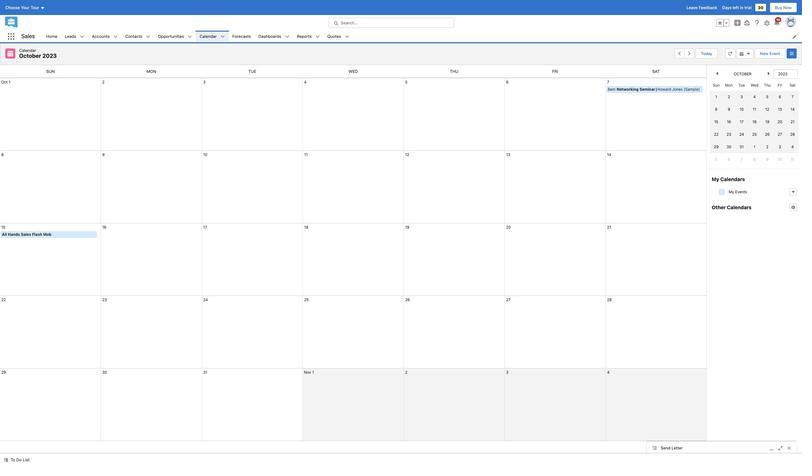 Task type: vqa. For each thing, say whether or not it's contained in the screenshot.
MON in grid
yes



Task type: describe. For each thing, give the bounding box(es) containing it.
0 horizontal spatial 11
[[304, 153, 308, 157]]

24 button
[[203, 298, 208, 303]]

11 button
[[304, 153, 308, 157]]

9 button
[[102, 153, 105, 157]]

send letter link
[[647, 442, 797, 456]]

27 button
[[506, 298, 511, 303]]

1 horizontal spatial 27
[[778, 132, 782, 137]]

list
[[23, 458, 30, 463]]

dashboards
[[258, 34, 281, 39]]

howard
[[658, 87, 671, 92]]

29 inside grid
[[714, 145, 719, 149]]

text default image inside calendar list item
[[220, 35, 225, 39]]

0 horizontal spatial 6
[[506, 80, 509, 85]]

buy now
[[775, 5, 792, 10]]

send letter
[[661, 446, 683, 451]]

opportunities
[[158, 34, 184, 39]]

0 horizontal spatial 17
[[203, 225, 207, 230]]

my for my calendars
[[712, 177, 719, 182]]

1 vertical spatial 12
[[405, 153, 409, 157]]

0 horizontal spatial sat
[[652, 69, 660, 74]]

1 horizontal spatial 2 button
[[405, 371, 407, 375]]

text default image inside the 'to do list' button
[[4, 459, 8, 463]]

text default image for dashboards
[[285, 35, 289, 39]]

0 horizontal spatial 22
[[1, 298, 6, 303]]

1 vertical spatial fri
[[778, 83, 782, 88]]

10 button
[[773, 17, 782, 27]]

2 horizontal spatial 9
[[766, 157, 769, 162]]

5 button
[[405, 80, 408, 85]]

0 horizontal spatial 25
[[304, 298, 309, 303]]

choose your tour button
[[5, 3, 45, 13]]

calendar list item
[[196, 31, 229, 42]]

oct 1 button
[[1, 80, 10, 85]]

text default image for accounts
[[113, 35, 118, 39]]

0 horizontal spatial 26
[[405, 298, 410, 303]]

do
[[16, 458, 22, 463]]

0 horizontal spatial 27
[[506, 298, 511, 303]]

october inside calendar october 2023
[[19, 53, 41, 59]]

forecasts link
[[229, 31, 255, 42]]

nov 1 button
[[304, 371, 314, 375]]

0 horizontal spatial 3 button
[[203, 80, 206, 85]]

flash
[[32, 233, 42, 237]]

opportunities list item
[[154, 31, 196, 42]]

in
[[740, 5, 743, 10]]

hands
[[8, 233, 20, 237]]

days left in trial
[[722, 5, 752, 10]]

2 horizontal spatial 30
[[758, 5, 764, 10]]

0 horizontal spatial 20
[[506, 225, 511, 230]]

0 horizontal spatial 9
[[102, 153, 105, 157]]

dashboards link
[[255, 31, 285, 42]]

22 button
[[1, 298, 6, 303]]

19 button
[[405, 225, 409, 230]]

31 button
[[203, 371, 207, 375]]

left
[[733, 5, 739, 10]]

0 vertical spatial 20
[[778, 120, 782, 124]]

0 horizontal spatial wed
[[349, 69, 358, 74]]

networking seminar link
[[617, 87, 655, 92]]

8am networking seminar howard jones (sample)
[[608, 87, 700, 92]]

choose
[[5, 5, 20, 10]]

1 vertical spatial 28
[[607, 298, 612, 303]]

opportunities link
[[154, 31, 188, 42]]

now
[[783, 5, 792, 10]]

0 horizontal spatial 13
[[506, 153, 510, 157]]

home link
[[42, 31, 61, 42]]

sat inside grid
[[790, 83, 796, 88]]

10 inside popup button
[[776, 18, 780, 22]]

text default image inside quotes list item
[[345, 35, 349, 39]]

1 vertical spatial 23
[[102, 298, 107, 303]]

thu inside grid
[[764, 83, 771, 88]]

mob
[[43, 233, 51, 237]]

calendar october 2023
[[19, 48, 57, 59]]

today
[[701, 51, 712, 56]]

15 button
[[1, 225, 5, 230]]

18 inside grid
[[753, 120, 757, 124]]

quotes link
[[324, 31, 345, 42]]

2 horizontal spatial 8
[[753, 157, 756, 162]]

leads
[[65, 34, 76, 39]]

accounts list item
[[88, 31, 121, 42]]

(sample)
[[684, 87, 700, 92]]

events
[[735, 190, 747, 195]]

0 vertical spatial 7
[[607, 80, 609, 85]]

8 button
[[1, 153, 4, 157]]

list containing home
[[42, 31, 802, 42]]

0 vertical spatial sales
[[21, 33, 35, 40]]

28 button
[[607, 298, 612, 303]]

buy
[[775, 5, 782, 10]]

26 button
[[405, 298, 410, 303]]

1 vertical spatial 19
[[405, 225, 409, 230]]

8am
[[608, 87, 616, 92]]

1 vertical spatial 24
[[203, 298, 208, 303]]

7 button
[[607, 80, 609, 85]]

0 horizontal spatial 4 button
[[304, 80, 307, 85]]

0 horizontal spatial 2 button
[[102, 80, 105, 85]]

1 horizontal spatial 4 button
[[607, 371, 610, 375]]

10 button
[[203, 153, 207, 157]]

my for my events
[[729, 190, 734, 195]]

today button
[[696, 49, 718, 59]]

new event
[[760, 51, 780, 56]]

oct
[[1, 80, 8, 85]]

jones
[[672, 87, 683, 92]]

1 vertical spatial 3 button
[[506, 371, 509, 375]]

14 button
[[607, 153, 611, 157]]

1 vertical spatial 31
[[203, 371, 207, 375]]

new
[[760, 51, 769, 56]]

1 vertical spatial 18
[[304, 225, 308, 230]]

1 horizontal spatial 7
[[741, 157, 743, 162]]

your
[[21, 5, 29, 10]]

0 vertical spatial 5
[[405, 80, 408, 85]]

leave feedback
[[687, 5, 717, 10]]

0 horizontal spatial 15
[[1, 225, 5, 230]]

0 horizontal spatial sun
[[46, 69, 55, 74]]

other calendars
[[712, 205, 752, 211]]

0 horizontal spatial group
[[675, 49, 695, 59]]

1 horizontal spatial 8
[[715, 107, 718, 112]]

dashboards list item
[[255, 31, 293, 42]]

other
[[712, 205, 726, 211]]

30 button
[[102, 371, 107, 375]]

0 horizontal spatial thu
[[450, 69, 459, 74]]

1 horizontal spatial 26
[[765, 132, 770, 137]]

24 inside grid
[[740, 132, 744, 137]]

accounts
[[92, 34, 110, 39]]

12 button
[[405, 153, 409, 157]]

1 horizontal spatial 9
[[728, 107, 730, 112]]

1 vertical spatial 14
[[607, 153, 611, 157]]

0 vertical spatial 22
[[714, 132, 719, 137]]

reports
[[297, 34, 312, 39]]

text default image for leads
[[80, 35, 84, 39]]

2 horizontal spatial 11
[[791, 157, 795, 162]]

all
[[2, 233, 7, 237]]

new event button
[[755, 49, 786, 59]]

25 button
[[304, 298, 309, 303]]

calendar link
[[196, 31, 220, 42]]

1 vertical spatial sales
[[21, 233, 31, 237]]

2 vertical spatial 5
[[715, 157, 718, 162]]

1 vertical spatial 7
[[792, 95, 794, 99]]

13 button
[[506, 153, 510, 157]]

2 vertical spatial 30
[[102, 371, 107, 375]]



Task type: locate. For each thing, give the bounding box(es) containing it.
1 vertical spatial 27
[[506, 298, 511, 303]]

0 vertical spatial 4 button
[[304, 80, 307, 85]]

17 button
[[203, 225, 207, 230]]

calendar inside calendar link
[[200, 34, 217, 39]]

sun down the 2023
[[46, 69, 55, 74]]

forecasts
[[232, 34, 251, 39]]

days
[[722, 5, 732, 10]]

leave
[[687, 5, 698, 10]]

2
[[102, 80, 105, 85], [728, 95, 730, 99], [766, 145, 769, 149], [405, 371, 407, 375]]

23 button
[[102, 298, 107, 303]]

contacts list item
[[121, 31, 154, 42]]

calendars for other calendars
[[727, 205, 752, 211]]

trial
[[745, 5, 752, 10]]

6 button
[[506, 80, 509, 85]]

6
[[506, 80, 509, 85], [779, 95, 781, 99], [728, 157, 730, 162]]

0 horizontal spatial 8
[[1, 153, 4, 157]]

1
[[9, 80, 10, 85], [716, 95, 717, 99], [754, 145, 756, 149], [312, 371, 314, 375]]

0 horizontal spatial 21
[[607, 225, 611, 230]]

nov
[[304, 371, 311, 375]]

0 vertical spatial 27
[[778, 132, 782, 137]]

thu
[[450, 69, 459, 74], [764, 83, 771, 88]]

17 inside grid
[[740, 120, 744, 124]]

leads link
[[61, 31, 80, 42]]

0 vertical spatial mon
[[147, 69, 156, 74]]

group
[[716, 19, 730, 27], [675, 49, 695, 59]]

0 horizontal spatial 18
[[304, 225, 308, 230]]

text default image inside contacts list item
[[146, 35, 151, 39]]

29 button
[[1, 371, 6, 375]]

0 horizontal spatial tue
[[248, 69, 256, 74]]

18
[[753, 120, 757, 124], [304, 225, 308, 230]]

0 vertical spatial 28
[[790, 132, 795, 137]]

text default image inside opportunities list item
[[188, 35, 192, 39]]

tour
[[31, 5, 39, 10]]

1 horizontal spatial group
[[716, 19, 730, 27]]

0 horizontal spatial 29
[[1, 371, 6, 375]]

0 vertical spatial october
[[19, 53, 41, 59]]

1 vertical spatial 5
[[766, 95, 769, 99]]

mon
[[147, 69, 156, 74], [725, 83, 733, 88]]

all hands sales flash mob
[[2, 233, 51, 237]]

0 vertical spatial tue
[[248, 69, 256, 74]]

0 vertical spatial calendars
[[721, 177, 745, 182]]

0 horizontal spatial 19
[[405, 225, 409, 230]]

choose your tour
[[5, 5, 39, 10]]

wed inside grid
[[751, 83, 759, 88]]

home
[[46, 34, 57, 39]]

29
[[714, 145, 719, 149], [1, 371, 6, 375]]

3 button
[[203, 80, 206, 85], [506, 371, 509, 375]]

15 inside grid
[[714, 120, 718, 124]]

1 horizontal spatial 20
[[778, 120, 782, 124]]

0 horizontal spatial 7
[[607, 80, 609, 85]]

1 vertical spatial 15
[[1, 225, 5, 230]]

1 horizontal spatial 6
[[728, 157, 730, 162]]

calendars down my events
[[727, 205, 752, 211]]

group down the days
[[716, 19, 730, 27]]

sun inside grid
[[713, 83, 720, 88]]

nov 1
[[304, 371, 314, 375]]

0 vertical spatial 15
[[714, 120, 718, 124]]

1 vertical spatial my
[[729, 190, 734, 195]]

3 text default image from the left
[[146, 35, 151, 39]]

2 horizontal spatial 6
[[779, 95, 781, 99]]

1 horizontal spatial 15
[[714, 120, 718, 124]]

0 vertical spatial 13
[[778, 107, 782, 112]]

2 horizontal spatial 5
[[766, 95, 769, 99]]

1 vertical spatial thu
[[764, 83, 771, 88]]

1 vertical spatial 16
[[102, 225, 106, 230]]

21
[[791, 120, 795, 124], [607, 225, 611, 230]]

0 vertical spatial calendar
[[200, 34, 217, 39]]

1 vertical spatial 22
[[1, 298, 6, 303]]

1 horizontal spatial my
[[729, 190, 734, 195]]

text default image right accounts
[[113, 35, 118, 39]]

14
[[791, 107, 795, 112], [607, 153, 611, 157]]

16
[[727, 120, 731, 124], [102, 225, 106, 230]]

calendar inside calendar october 2023
[[19, 48, 36, 53]]

4 text default image from the left
[[285, 35, 289, 39]]

3
[[203, 80, 206, 85], [741, 95, 743, 99], [779, 145, 781, 149], [506, 371, 509, 375]]

0 vertical spatial 12
[[765, 107, 770, 112]]

accounts link
[[88, 31, 113, 42]]

11
[[753, 107, 756, 112], [304, 153, 308, 157], [791, 157, 795, 162]]

oct 1
[[1, 80, 10, 85]]

event
[[770, 51, 780, 56]]

hide items image
[[719, 189, 725, 195]]

0 horizontal spatial fri
[[552, 69, 558, 74]]

my right hide items icon
[[729, 190, 734, 195]]

1 horizontal spatial 16
[[727, 120, 731, 124]]

leads list item
[[61, 31, 88, 42]]

text default image inside accounts list item
[[113, 35, 118, 39]]

23
[[727, 132, 731, 137], [102, 298, 107, 303]]

1 vertical spatial 29
[[1, 371, 6, 375]]

1 vertical spatial sun
[[713, 83, 720, 88]]

fri
[[552, 69, 558, 74], [778, 83, 782, 88]]

0 vertical spatial wed
[[349, 69, 358, 74]]

25 inside grid
[[752, 132, 757, 137]]

12 inside grid
[[765, 107, 770, 112]]

0 vertical spatial 23
[[727, 132, 731, 137]]

0 horizontal spatial 30
[[102, 371, 107, 375]]

13 inside grid
[[778, 107, 782, 112]]

17
[[740, 120, 744, 124], [203, 225, 207, 230]]

text default image left reports link
[[285, 35, 289, 39]]

quotes list item
[[324, 31, 353, 42]]

0 vertical spatial 24
[[740, 132, 744, 137]]

0 vertical spatial 25
[[752, 132, 757, 137]]

sun right the (sample)
[[713, 83, 720, 88]]

21 inside grid
[[791, 120, 795, 124]]

0 horizontal spatial 5
[[405, 80, 408, 85]]

text default image
[[188, 35, 192, 39], [220, 35, 225, 39], [316, 35, 320, 39], [345, 35, 349, 39], [739, 52, 744, 56], [746, 52, 751, 56], [791, 190, 796, 195], [791, 206, 796, 210], [4, 459, 8, 463]]

20 button
[[506, 225, 511, 230]]

0 vertical spatial 31
[[740, 145, 744, 149]]

0 vertical spatial sun
[[46, 69, 55, 74]]

1 horizontal spatial sat
[[790, 83, 796, 88]]

10
[[776, 18, 780, 22], [740, 107, 744, 112], [203, 153, 207, 157], [778, 157, 782, 162]]

text default image inside leads "list item"
[[80, 35, 84, 39]]

30 inside grid
[[727, 145, 731, 149]]

4
[[304, 80, 307, 85], [753, 95, 756, 99], [792, 145, 794, 149], [607, 371, 610, 375]]

1 vertical spatial 26
[[405, 298, 410, 303]]

calendar for calendar
[[200, 34, 217, 39]]

1 vertical spatial 20
[[506, 225, 511, 230]]

group left the today
[[675, 49, 695, 59]]

tue
[[248, 69, 256, 74], [739, 83, 745, 88]]

1 horizontal spatial october
[[734, 72, 752, 76]]

2 vertical spatial 7
[[741, 157, 743, 162]]

0 horizontal spatial 12
[[405, 153, 409, 157]]

0 vertical spatial fri
[[552, 69, 558, 74]]

to do list button
[[0, 454, 33, 467]]

text default image right contacts
[[146, 35, 151, 39]]

9
[[728, 107, 730, 112], [102, 153, 105, 157], [766, 157, 769, 162]]

0 horizontal spatial 16
[[102, 225, 106, 230]]

19 inside grid
[[765, 120, 770, 124]]

1 horizontal spatial 31
[[740, 145, 744, 149]]

2 text default image from the left
[[113, 35, 118, 39]]

0 vertical spatial group
[[716, 19, 730, 27]]

my calendars
[[712, 177, 745, 182]]

text default image
[[80, 35, 84, 39], [113, 35, 118, 39], [146, 35, 151, 39], [285, 35, 289, 39]]

calendars up my events
[[721, 177, 745, 182]]

sun
[[46, 69, 55, 74], [713, 83, 720, 88]]

reports list item
[[293, 31, 324, 42]]

tue inside grid
[[739, 83, 745, 88]]

0 horizontal spatial 28
[[607, 298, 612, 303]]

0 vertical spatial 30
[[758, 5, 764, 10]]

wed
[[349, 69, 358, 74], [751, 83, 759, 88]]

0 vertical spatial 14
[[791, 107, 795, 112]]

1 horizontal spatial 3 button
[[506, 371, 509, 375]]

15
[[714, 120, 718, 124], [1, 225, 5, 230]]

1 vertical spatial calendars
[[727, 205, 752, 211]]

26
[[765, 132, 770, 137], [405, 298, 410, 303]]

sales left flash on the left
[[21, 233, 31, 237]]

1 horizontal spatial 25
[[752, 132, 757, 137]]

my events
[[729, 190, 747, 195]]

my up hide items icon
[[712, 177, 719, 182]]

text default image right 'leads'
[[80, 35, 84, 39]]

text default image inside 'dashboards' list item
[[285, 35, 289, 39]]

all hands sales flash mob link
[[2, 233, 51, 237]]

search... button
[[329, 18, 454, 28]]

21 button
[[607, 225, 611, 230]]

20
[[778, 120, 782, 124], [506, 225, 511, 230]]

sales up calendar october 2023
[[21, 33, 35, 40]]

send
[[661, 446, 671, 451]]

grid containing sun
[[710, 80, 799, 166]]

october
[[19, 53, 41, 59], [734, 72, 752, 76]]

seminar
[[640, 87, 655, 92]]

letter
[[672, 446, 683, 451]]

grid
[[710, 80, 799, 166]]

search...
[[341, 20, 358, 25]]

31
[[740, 145, 744, 149], [203, 371, 207, 375]]

calendars for my calendars
[[721, 177, 745, 182]]

text default image for contacts
[[146, 35, 151, 39]]

1 horizontal spatial 11
[[753, 107, 756, 112]]

1 vertical spatial tue
[[739, 83, 745, 88]]

contacts link
[[121, 31, 146, 42]]

networking
[[617, 87, 639, 92]]

calendar
[[200, 34, 217, 39], [19, 48, 36, 53]]

1 vertical spatial sat
[[790, 83, 796, 88]]

1 horizontal spatial thu
[[764, 83, 771, 88]]

reports link
[[293, 31, 316, 42]]

1 horizontal spatial 5
[[715, 157, 718, 162]]

quotes
[[327, 34, 341, 39]]

18 button
[[304, 225, 308, 230]]

1 vertical spatial mon
[[725, 83, 733, 88]]

feedback
[[699, 5, 717, 10]]

1 vertical spatial october
[[734, 72, 752, 76]]

0 horizontal spatial calendar
[[19, 48, 36, 53]]

leave feedback link
[[687, 5, 717, 10]]

22
[[714, 132, 719, 137], [1, 298, 6, 303]]

list
[[42, 31, 802, 42]]

to do list
[[11, 458, 30, 463]]

1 vertical spatial 21
[[607, 225, 611, 230]]

1 horizontal spatial 28
[[790, 132, 795, 137]]

1 horizontal spatial 19
[[765, 120, 770, 124]]

0 vertical spatial sat
[[652, 69, 660, 74]]

text default image inside reports list item
[[316, 35, 320, 39]]

0 horizontal spatial 14
[[607, 153, 611, 157]]

28 inside grid
[[790, 132, 795, 137]]

1 vertical spatial 13
[[506, 153, 510, 157]]

1 horizontal spatial 23
[[727, 132, 731, 137]]

1 text default image from the left
[[80, 35, 84, 39]]

0 vertical spatial 29
[[714, 145, 719, 149]]

0 vertical spatial 16
[[727, 120, 731, 124]]

calendars
[[721, 177, 745, 182], [727, 205, 752, 211]]

1 vertical spatial group
[[675, 49, 695, 59]]

0 horizontal spatial 31
[[203, 371, 207, 375]]

1 horizontal spatial 24
[[740, 132, 744, 137]]

buy now button
[[770, 3, 797, 13]]

calendar for calendar october 2023
[[19, 48, 36, 53]]



